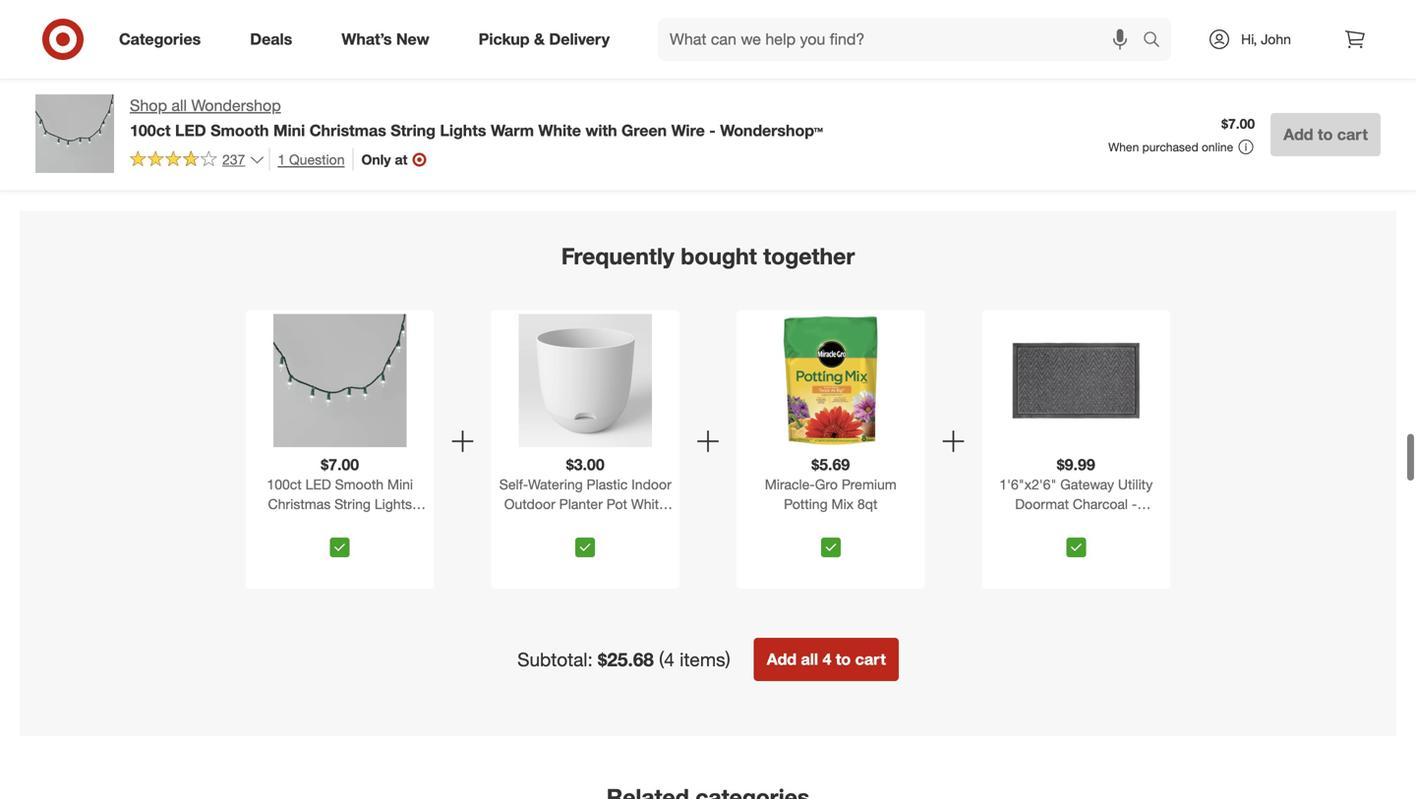 Task type: locate. For each thing, give the bounding box(es) containing it.
0 vertical spatial green
[[622, 121, 667, 140]]

what's
[[342, 30, 392, 49]]

0 horizontal spatial led
[[175, 121, 206, 140]]

1 horizontal spatial 100ct
[[267, 476, 302, 493]]

hi, john
[[1242, 31, 1292, 48]]

2 vertical spatial white
[[307, 516, 342, 533]]

1 vertical spatial with
[[346, 516, 371, 533]]

1 horizontal spatial led
[[306, 476, 331, 493]]

cart
[[1338, 125, 1369, 144], [856, 650, 886, 669]]

with inside $7.00 100ct led smooth mini christmas string lights warm white with green wire - wondershop™
[[346, 516, 371, 533]]

question
[[289, 151, 345, 168]]

1 horizontal spatial cart
[[1338, 125, 1369, 144]]

0 vertical spatial to
[[1318, 125, 1334, 144]]

add left 4
[[767, 650, 797, 669]]

1 horizontal spatial mini
[[388, 476, 413, 493]]

- inside $9.99 1'6"x2'6" gateway utility doormat charcoal - mohawk
[[1132, 496, 1138, 513]]

1 horizontal spatial all
[[801, 650, 819, 669]]

add inside "button"
[[1284, 125, 1314, 144]]

0 vertical spatial wire
[[672, 121, 705, 140]]

at
[[395, 151, 408, 168]]

2 horizontal spatial white
[[631, 496, 667, 513]]

1 horizontal spatial lights
[[440, 121, 487, 140]]

(4
[[659, 649, 675, 671]]

room
[[554, 516, 591, 533]]

items)
[[680, 649, 731, 671]]

8qt
[[858, 496, 878, 513]]

4
[[823, 650, 832, 669]]

0 horizontal spatial all
[[172, 96, 187, 115]]

wire
[[672, 121, 705, 140], [277, 535, 305, 552]]

1 vertical spatial add
[[767, 650, 797, 669]]

1 vertical spatial wire
[[277, 535, 305, 552]]

$7.00
[[1222, 115, 1256, 132], [321, 456, 359, 475]]

lights inside $7.00 100ct led smooth mini christmas string lights warm white with green wire - wondershop™
[[375, 496, 412, 513]]

self-watering plastic indoor outdoor planter pot white 8"x8" - room essentials™ link
[[495, 475, 676, 533]]

1 horizontal spatial wondershop™
[[720, 121, 823, 140]]

0 vertical spatial 100ct
[[130, 121, 171, 140]]

0 vertical spatial christmas
[[310, 121, 387, 140]]

1 horizontal spatial green
[[622, 121, 667, 140]]

planter
[[559, 496, 603, 513]]

categories
[[119, 30, 201, 49]]

with
[[586, 121, 618, 140], [346, 516, 371, 533]]

add all 4 to cart
[[767, 650, 886, 669]]

None checkbox
[[330, 538, 350, 558], [576, 538, 596, 558], [330, 538, 350, 558], [576, 538, 596, 558]]

0 horizontal spatial string
[[335, 496, 371, 513]]

1 horizontal spatial string
[[391, 121, 436, 140]]

0 vertical spatial add
[[1284, 125, 1314, 144]]

1 horizontal spatial wire
[[672, 121, 705, 140]]

0 vertical spatial mini
[[274, 121, 305, 140]]

0 horizontal spatial smooth
[[211, 121, 269, 140]]

what's new
[[342, 30, 430, 49]]

potting
[[784, 496, 828, 513]]

0 vertical spatial white
[[539, 121, 581, 140]]

0 horizontal spatial to
[[836, 650, 851, 669]]

add inside button
[[767, 650, 797, 669]]

all inside shop all wondershop 100ct led smooth mini christmas string lights warm white with green wire - wondershop™
[[172, 96, 187, 115]]

1 horizontal spatial $7.00
[[1222, 115, 1256, 132]]

smooth
[[211, 121, 269, 140], [335, 476, 384, 493]]

$9.99
[[1058, 456, 1096, 475]]

1 vertical spatial cart
[[856, 650, 886, 669]]

mini inside shop all wondershop 100ct led smooth mini christmas string lights warm white with green wire - wondershop™
[[274, 121, 305, 140]]

warm inside $7.00 100ct led smooth mini christmas string lights warm white with green wire - wondershop™
[[267, 516, 303, 533]]

0 horizontal spatial white
[[307, 516, 342, 533]]

$15.00
[[688, 56, 729, 73]]

all right shop
[[172, 96, 187, 115]]

mini
[[274, 121, 305, 140], [388, 476, 413, 493]]

1 vertical spatial lights
[[375, 496, 412, 513]]

0 horizontal spatial $7.00
[[321, 456, 359, 475]]

deals link
[[233, 18, 317, 61]]

self-
[[500, 476, 528, 493]]

1'6"x2'6"
[[1000, 476, 1057, 493]]

0 horizontal spatial warm
[[267, 516, 303, 533]]

john
[[1262, 31, 1292, 48]]

pot
[[607, 496, 628, 513]]

0 vertical spatial cart
[[1338, 125, 1369, 144]]

0 horizontal spatial mini
[[274, 121, 305, 140]]

warm
[[491, 121, 534, 140], [267, 516, 303, 533]]

0 horizontal spatial 100ct
[[130, 121, 171, 140]]

What can we help you find? suggestions appear below search field
[[658, 18, 1148, 61]]

1 vertical spatial all
[[801, 650, 819, 669]]

1 horizontal spatial to
[[1318, 125, 1334, 144]]

self-watering plastic indoor outdoor planter pot white 8"x8" - room essentials™ image
[[519, 314, 652, 448]]

1 vertical spatial to
[[836, 650, 851, 669]]

with inside shop all wondershop 100ct led smooth mini christmas string lights warm white with green wire - wondershop™
[[586, 121, 618, 140]]

christmas
[[310, 121, 387, 140], [268, 496, 331, 513]]

lights inside shop all wondershop 100ct led smooth mini christmas string lights warm white with green wire - wondershop™
[[440, 121, 487, 140]]

0 horizontal spatial cart
[[856, 650, 886, 669]]

plastic
[[587, 476, 628, 493]]

doormat
[[1016, 496, 1070, 513]]

frequently bought together
[[562, 243, 855, 270]]

add
[[1284, 125, 1314, 144], [767, 650, 797, 669]]

0 vertical spatial $7.00
[[1222, 115, 1256, 132]]

lights
[[440, 121, 487, 140], [375, 496, 412, 513]]

search button
[[1134, 18, 1182, 65]]

essentials™
[[595, 516, 664, 533]]

1 horizontal spatial add
[[1284, 125, 1314, 144]]

0 vertical spatial led
[[175, 121, 206, 140]]

add for add to cart
[[1284, 125, 1314, 144]]

&
[[534, 30, 545, 49]]

premium
[[842, 476, 897, 493]]

1'6"x2'6" gateway utility doormat charcoal - mohawk image
[[1010, 314, 1143, 448]]

subtotal: $25.68 (4 items)
[[518, 649, 731, 671]]

all
[[172, 96, 187, 115], [801, 650, 819, 669]]

utility
[[1119, 476, 1153, 493]]

0 horizontal spatial with
[[346, 516, 371, 533]]

1 horizontal spatial white
[[539, 121, 581, 140]]

pickup & delivery
[[479, 30, 610, 49]]

wire inside shop all wondershop 100ct led smooth mini christmas string lights warm white with green wire - wondershop™
[[672, 121, 705, 140]]

all left 4
[[801, 650, 819, 669]]

0 vertical spatial lights
[[440, 121, 487, 140]]

online
[[1202, 140, 1234, 154]]

1 vertical spatial smooth
[[335, 476, 384, 493]]

shop all wondershop 100ct led smooth mini christmas string lights warm white with green wire - wondershop™
[[130, 96, 823, 140]]

led inside $7.00 100ct led smooth mini christmas string lights warm white with green wire - wondershop™
[[306, 476, 331, 493]]

0 horizontal spatial wondershop™
[[318, 535, 403, 552]]

None checkbox
[[821, 538, 841, 558], [1067, 538, 1087, 558], [821, 538, 841, 558], [1067, 538, 1087, 558]]

1 horizontal spatial with
[[586, 121, 618, 140]]

-
[[710, 121, 716, 140], [1132, 496, 1138, 513], [545, 516, 550, 533], [308, 535, 314, 552]]

$5.69
[[812, 456, 850, 475]]

wondershop™ inside $7.00 100ct led smooth mini christmas string lights warm white with green wire - wondershop™
[[318, 535, 403, 552]]

add right online
[[1284, 125, 1314, 144]]

1 vertical spatial christmas
[[268, 496, 331, 513]]

christmas inside $7.00 100ct led smooth mini christmas string lights warm white with green wire - wondershop™
[[268, 496, 331, 513]]

0 vertical spatial string
[[391, 121, 436, 140]]

string
[[391, 121, 436, 140], [335, 496, 371, 513]]

$25.68
[[598, 649, 654, 671]]

wondershop
[[191, 96, 281, 115]]

green
[[622, 121, 667, 140], [375, 516, 413, 533]]

1 vertical spatial green
[[375, 516, 413, 533]]

1 vertical spatial wondershop™
[[318, 535, 403, 552]]

miracle-gro premium potting mix 8qt image
[[764, 314, 898, 448]]

gateway
[[1061, 476, 1115, 493]]

$7.00 up online
[[1222, 115, 1256, 132]]

1 horizontal spatial smooth
[[335, 476, 384, 493]]

wondershop™
[[720, 121, 823, 140], [318, 535, 403, 552]]

1 vertical spatial mini
[[388, 476, 413, 493]]

0 horizontal spatial add
[[767, 650, 797, 669]]

1 horizontal spatial warm
[[491, 121, 534, 140]]

to inside "button"
[[1318, 125, 1334, 144]]

$9.99 1'6"x2'6" gateway utility doormat charcoal - mohawk
[[1000, 456, 1153, 533]]

0 vertical spatial wondershop™
[[720, 121, 823, 140]]

1 vertical spatial string
[[335, 496, 371, 513]]

0 horizontal spatial green
[[375, 516, 413, 533]]

1'6"x2'6" gateway utility doormat charcoal - mohawk link
[[986, 475, 1167, 533]]

1 vertical spatial white
[[631, 496, 667, 513]]

100ct led smooth mini christmas string lights warm white with green wire - wondershop™ link
[[250, 475, 430, 552]]

0 horizontal spatial wire
[[277, 535, 305, 552]]

white inside $7.00 100ct led smooth mini christmas string lights warm white with green wire - wondershop™
[[307, 516, 342, 533]]

0 vertical spatial smooth
[[211, 121, 269, 140]]

0 vertical spatial all
[[172, 96, 187, 115]]

white
[[539, 121, 581, 140], [631, 496, 667, 513], [307, 516, 342, 533]]

0 vertical spatial warm
[[491, 121, 534, 140]]

only
[[362, 151, 391, 168]]

1 vertical spatial $7.00
[[321, 456, 359, 475]]

1 vertical spatial led
[[306, 476, 331, 493]]

0 vertical spatial with
[[586, 121, 618, 140]]

$7.00 up 100ct led smooth mini christmas string lights warm white with green wire - wondershop™ link
[[321, 456, 359, 475]]

led
[[175, 121, 206, 140], [306, 476, 331, 493]]

to
[[1318, 125, 1334, 144], [836, 650, 851, 669]]

$7.00 inside $7.00 100ct led smooth mini christmas string lights warm white with green wire - wondershop™
[[321, 456, 359, 475]]

100ct
[[130, 121, 171, 140], [267, 476, 302, 493]]

1 vertical spatial 100ct
[[267, 476, 302, 493]]

1 vertical spatial warm
[[267, 516, 303, 533]]

purchased
[[1143, 140, 1199, 154]]

all inside button
[[801, 650, 819, 669]]

0 horizontal spatial lights
[[375, 496, 412, 513]]

string inside $7.00 100ct led smooth mini christmas string lights warm white with green wire - wondershop™
[[335, 496, 371, 513]]

pickup & delivery link
[[462, 18, 635, 61]]



Task type: describe. For each thing, give the bounding box(es) containing it.
what's new link
[[325, 18, 454, 61]]

white inside $3.00 self-watering plastic indoor outdoor planter pot white 8"x8" - room essentials™
[[631, 496, 667, 513]]

$7.00 for $7.00
[[1222, 115, 1256, 132]]

gro
[[815, 476, 838, 493]]

delivery
[[549, 30, 610, 49]]

wire inside $7.00 100ct led smooth mini christmas string lights warm white with green wire - wondershop™
[[277, 535, 305, 552]]

$7.00 100ct led smooth mini christmas string lights warm white with green wire - wondershop™
[[267, 456, 413, 552]]

categories link
[[102, 18, 226, 61]]

mix
[[832, 496, 854, 513]]

green inside shop all wondershop 100ct led smooth mini christmas string lights warm white with green wire - wondershop™
[[622, 121, 667, 140]]

together
[[764, 243, 855, 270]]

237
[[222, 151, 245, 168]]

charcoal
[[1073, 496, 1129, 513]]

mini inside $7.00 100ct led smooth mini christmas string lights warm white with green wire - wondershop™
[[388, 476, 413, 493]]

image of 100ct led smooth mini christmas string lights warm white with green wire - wondershop™ image
[[35, 94, 114, 173]]

smooth inside $7.00 100ct led smooth mini christmas string lights warm white with green wire - wondershop™
[[335, 476, 384, 493]]

white inside shop all wondershop 100ct led smooth mini christmas string lights warm white with green wire - wondershop™
[[539, 121, 581, 140]]

all for shop
[[172, 96, 187, 115]]

- inside $7.00 100ct led smooth mini christmas string lights warm white with green wire - wondershop™
[[308, 535, 314, 552]]

watering
[[528, 476, 583, 493]]

outdoor
[[505, 496, 556, 513]]

christmas inside shop all wondershop 100ct led smooth mini christmas string lights warm white with green wire - wondershop™
[[310, 121, 387, 140]]

bought
[[681, 243, 757, 270]]

miracle-
[[765, 476, 815, 493]]

100ct inside $7.00 100ct led smooth mini christmas string lights warm white with green wire - wondershop™
[[267, 476, 302, 493]]

$3.00
[[567, 456, 605, 475]]

new
[[396, 30, 430, 49]]

to inside button
[[836, 650, 851, 669]]

green inside $7.00 100ct led smooth mini christmas string lights warm white with green wire - wondershop™
[[375, 516, 413, 533]]

cart inside button
[[856, 650, 886, 669]]

add for add all 4 to cart
[[767, 650, 797, 669]]

$3.00 self-watering plastic indoor outdoor planter pot white 8"x8" - room essentials™
[[500, 456, 672, 533]]

$5.69 miracle-gro premium potting mix 8qt
[[765, 456, 897, 513]]

100ct inside shop all wondershop 100ct led smooth mini christmas string lights warm white with green wire - wondershop™
[[130, 121, 171, 140]]

string inside shop all wondershop 100ct led smooth mini christmas string lights warm white with green wire - wondershop™
[[391, 121, 436, 140]]

mohawk
[[1051, 516, 1103, 533]]

- inside shop all wondershop 100ct led smooth mini christmas string lights warm white with green wire - wondershop™
[[710, 121, 716, 140]]

add all 4 to cart button
[[754, 638, 899, 682]]

cart inside "button"
[[1338, 125, 1369, 144]]

led inside shop all wondershop 100ct led smooth mini christmas string lights warm white with green wire - wondershop™
[[175, 121, 206, 140]]

search
[[1134, 32, 1182, 51]]

hi,
[[1242, 31, 1258, 48]]

8"x8"
[[507, 516, 541, 533]]

when purchased online
[[1109, 140, 1234, 154]]

miracle-gro premium potting mix 8qt link
[[741, 475, 921, 530]]

shop
[[130, 96, 167, 115]]

1
[[278, 151, 285, 168]]

wondershop™ inside shop all wondershop 100ct led smooth mini christmas string lights warm white with green wire - wondershop™
[[720, 121, 823, 140]]

$7.00 for $7.00 100ct led smooth mini christmas string lights warm white with green wire - wondershop™
[[321, 456, 359, 475]]

indoor
[[632, 476, 672, 493]]

smooth inside shop all wondershop 100ct led smooth mini christmas string lights warm white with green wire - wondershop™
[[211, 121, 269, 140]]

add to cart
[[1284, 125, 1369, 144]]

100ct led smooth mini christmas string lights warm white with green wire - wondershop™ image
[[273, 314, 407, 448]]

add to cart button
[[1271, 113, 1381, 156]]

when
[[1109, 140, 1140, 154]]

pickup
[[479, 30, 530, 49]]

subtotal:
[[518, 649, 593, 671]]

frequently
[[562, 243, 675, 270]]

1 question link
[[269, 148, 345, 171]]

237 link
[[130, 148, 265, 172]]

1 question
[[278, 151, 345, 168]]

- inside $3.00 self-watering plastic indoor outdoor planter pot white 8"x8" - room essentials™
[[545, 516, 550, 533]]

all for add
[[801, 650, 819, 669]]

only at
[[362, 151, 408, 168]]

warm inside shop all wondershop 100ct led smooth mini christmas string lights warm white with green wire - wondershop™
[[491, 121, 534, 140]]

deals
[[250, 30, 292, 49]]



Task type: vqa. For each thing, say whether or not it's contained in the screenshot.
JOHN
yes



